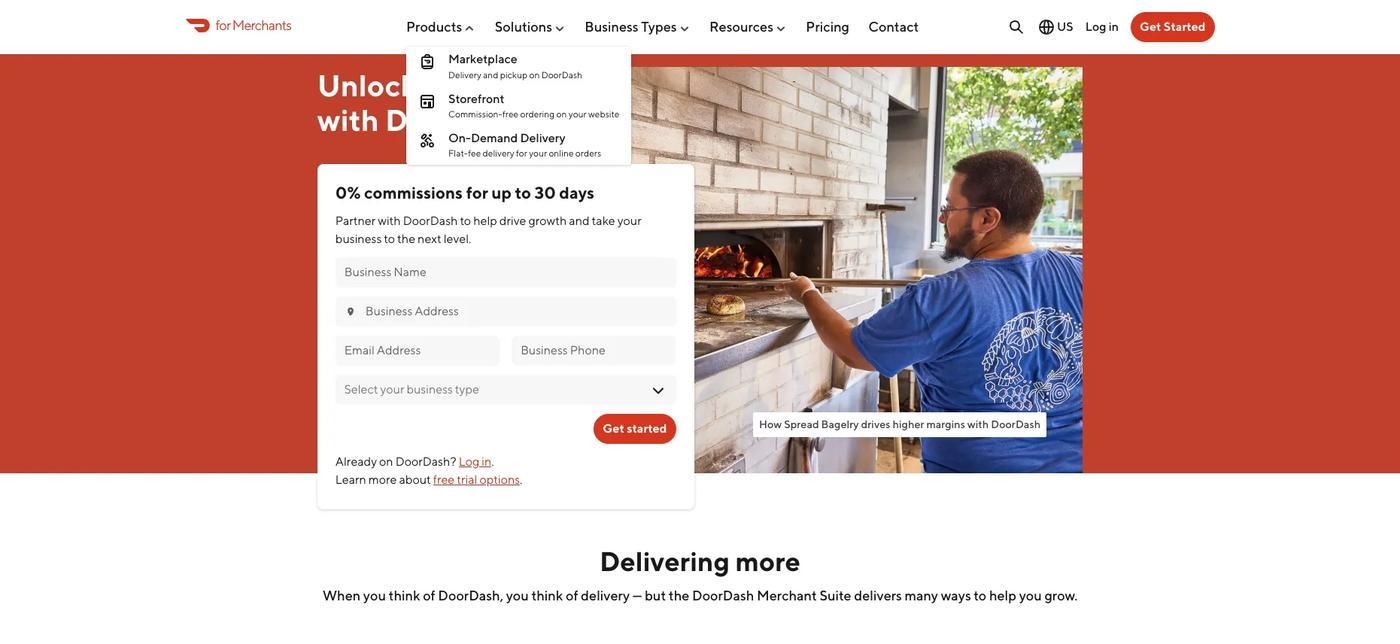 Task type: describe. For each thing, give the bounding box(es) containing it.
1 think from the left
[[389, 588, 420, 604]]

1 of from the left
[[423, 588, 436, 604]]

merchant line image
[[418, 92, 436, 110]]

business
[[585, 19, 639, 34]]

grow.
[[1045, 588, 1078, 604]]

demand
[[471, 131, 518, 145]]

0 vertical spatial log in link
[[1086, 19, 1119, 34]]

merchants
[[232, 18, 291, 33]]

and inside "partner with doordash to help drive growth and take your business to the next level."
[[569, 214, 590, 228]]

margins
[[927, 418, 966, 430]]

for merchants
[[216, 18, 291, 33]]

already on doordash? log in . learn more about free trial options .
[[336, 454, 523, 487]]

to right "ways"
[[974, 588, 987, 604]]

2 think from the left
[[532, 588, 563, 604]]

1 horizontal spatial for
[[466, 183, 488, 203]]

level.
[[444, 232, 471, 246]]

0 vertical spatial .
[[492, 454, 494, 469]]

1 horizontal spatial in
[[1109, 19, 1119, 34]]

products
[[406, 19, 462, 34]]

log in
[[1086, 19, 1119, 34]]

your inside storefront commission-free ordering on your website
[[569, 108, 587, 120]]

marketplace delivery and pickup on doordash
[[449, 52, 583, 80]]

commissions
[[364, 183, 463, 203]]

—
[[633, 588, 642, 604]]

get for get started
[[603, 421, 625, 436]]

business types link
[[585, 13, 691, 40]]

pricing link
[[806, 13, 850, 40]]

about
[[399, 472, 431, 487]]

delivery inside on-demand delivery flat-fee delivery for your online orders
[[483, 148, 515, 159]]

how spread bagelry drives higher margins with doordash
[[759, 418, 1041, 430]]

to right up
[[515, 183, 531, 203]]

globe line image
[[1038, 18, 1056, 36]]

but
[[645, 588, 666, 604]]

pickup
[[500, 69, 528, 80]]

0 vertical spatial log
[[1086, 19, 1107, 34]]

trial
[[457, 472, 477, 487]]

get started button
[[594, 414, 676, 444]]

on-
[[449, 131, 471, 145]]

vehicle bike line image
[[418, 131, 436, 150]]

when
[[323, 588, 361, 604]]

options
[[480, 472, 520, 487]]

days
[[559, 183, 595, 203]]

doordash inside unlock more profits with doordash
[[385, 102, 526, 138]]

storefront commission-free ordering on your website
[[449, 91, 620, 120]]

with inside "partner with doordash to help drive growth and take your business to the next level."
[[378, 214, 401, 228]]

3 you from the left
[[1020, 588, 1042, 604]]

log inside already on doordash? log in . learn more about free trial options .
[[459, 454, 480, 469]]

30
[[535, 183, 556, 203]]

started
[[1164, 20, 1206, 34]]

and inside 'marketplace delivery and pickup on doordash'
[[483, 69, 499, 80]]

started
[[627, 421, 667, 436]]

many
[[905, 588, 939, 604]]

2 of from the left
[[566, 588, 578, 604]]

orders
[[576, 148, 601, 159]]

1 horizontal spatial help
[[990, 588, 1017, 604]]

resources
[[710, 19, 774, 34]]

free trial options link
[[433, 472, 520, 487]]

partner with doordash to help drive growth and take your business to the next level.
[[336, 214, 642, 246]]

spread bagelry image
[[629, 67, 1083, 473]]

1 vertical spatial .
[[520, 472, 523, 487]]

2 you from the left
[[506, 588, 529, 604]]

contact
[[869, 19, 919, 34]]

help inside "partner with doordash to help drive growth and take your business to the next level."
[[474, 214, 497, 228]]

drives
[[861, 418, 891, 430]]

how
[[759, 418, 782, 430]]

partner
[[336, 214, 376, 228]]

delivery inside 'marketplace delivery and pickup on doordash'
[[449, 69, 482, 80]]

solutions link
[[495, 13, 566, 40]]

doordash right margins
[[991, 418, 1041, 430]]

already
[[336, 454, 377, 469]]

doordash?
[[396, 454, 457, 469]]



Task type: locate. For each thing, give the bounding box(es) containing it.
log up trial
[[459, 454, 480, 469]]

merchant
[[757, 588, 817, 604]]

your left the website
[[569, 108, 587, 120]]

log
[[1086, 19, 1107, 34], [459, 454, 480, 469]]

for left up
[[466, 183, 488, 203]]

get for get started
[[1140, 20, 1162, 34]]

ordering
[[520, 108, 555, 120]]

1 horizontal spatial the
[[669, 588, 690, 604]]

you
[[363, 588, 386, 604], [506, 588, 529, 604], [1020, 588, 1042, 604]]

0%
[[336, 183, 361, 203]]

with right margins
[[968, 418, 989, 430]]

more
[[423, 68, 496, 103], [369, 472, 397, 487], [736, 545, 801, 577]]

on for marketplace
[[529, 69, 540, 80]]

Business Phone text field
[[521, 342, 667, 359]]

bagelry
[[822, 418, 859, 430]]

with
[[317, 102, 379, 138], [378, 214, 401, 228], [968, 418, 989, 430]]

with inside unlock more profits with doordash
[[317, 102, 379, 138]]

1 horizontal spatial more
[[423, 68, 496, 103]]

0 vertical spatial with
[[317, 102, 379, 138]]

on for storefront
[[557, 108, 567, 120]]

1 vertical spatial delivery
[[520, 131, 566, 145]]

2 vertical spatial your
[[618, 214, 642, 228]]

the right the but
[[669, 588, 690, 604]]

think
[[389, 588, 420, 604], [532, 588, 563, 604]]

us
[[1057, 20, 1074, 34]]

free left 'ordering' at the left
[[503, 108, 519, 120]]

2 vertical spatial more
[[736, 545, 801, 577]]

1 horizontal spatial delivery
[[581, 588, 630, 604]]

2 horizontal spatial on
[[557, 108, 567, 120]]

0 horizontal spatial help
[[474, 214, 497, 228]]

1 vertical spatial and
[[569, 214, 590, 228]]

help right "ways"
[[990, 588, 1017, 604]]

1 vertical spatial get
[[603, 421, 625, 436]]

free inside already on doordash? log in . learn more about free trial options .
[[433, 472, 455, 487]]

Email Address email field
[[345, 342, 491, 359]]

0 horizontal spatial and
[[483, 69, 499, 80]]

delivering more
[[600, 545, 801, 577]]

Business Address text field
[[366, 303, 667, 320]]

2 horizontal spatial you
[[1020, 588, 1042, 604]]

commission-
[[449, 108, 503, 120]]

more right learn
[[369, 472, 397, 487]]

1 vertical spatial the
[[669, 588, 690, 604]]

contact link
[[869, 13, 919, 40]]

1 vertical spatial log in link
[[459, 454, 492, 469]]

order hotbag line image
[[418, 53, 436, 71]]

to right business
[[384, 232, 395, 246]]

and
[[483, 69, 499, 80], [569, 214, 590, 228]]

1 horizontal spatial free
[[503, 108, 519, 120]]

more up merchant
[[736, 545, 801, 577]]

help left drive
[[474, 214, 497, 228]]

delivery left '—'
[[581, 588, 630, 604]]

get started
[[1140, 20, 1206, 34]]

your right take at the top of the page
[[618, 214, 642, 228]]

pricing
[[806, 19, 850, 34]]

to
[[515, 183, 531, 203], [460, 214, 471, 228], [384, 232, 395, 246], [974, 588, 987, 604]]

with up 0%
[[317, 102, 379, 138]]

1 vertical spatial delivery
[[581, 588, 630, 604]]

get started
[[603, 421, 667, 436]]

1 horizontal spatial delivery
[[520, 131, 566, 145]]

of left '—'
[[566, 588, 578, 604]]

marketplace
[[449, 52, 518, 66]]

you right 'doordash,'
[[506, 588, 529, 604]]

1 vertical spatial for
[[516, 148, 527, 159]]

doordash
[[542, 69, 583, 80], [385, 102, 526, 138], [403, 214, 458, 228], [991, 418, 1041, 430], [692, 588, 754, 604]]

on right already
[[379, 454, 393, 469]]

1 vertical spatial free
[[433, 472, 455, 487]]

products link
[[406, 13, 476, 40]]

resources link
[[710, 13, 787, 40]]

log in link up free trial options link
[[459, 454, 492, 469]]

you left grow.
[[1020, 588, 1042, 604]]

doordash,
[[438, 588, 504, 604]]

1 horizontal spatial you
[[506, 588, 529, 604]]

0 horizontal spatial your
[[529, 148, 547, 159]]

for down demand
[[516, 148, 527, 159]]

1 vertical spatial on
[[557, 108, 567, 120]]

more inside unlock more profits with doordash
[[423, 68, 496, 103]]

in
[[1109, 19, 1119, 34], [482, 454, 492, 469]]

the inside "partner with doordash to help drive growth and take your business to the next level."
[[397, 232, 416, 246]]

0 horizontal spatial for
[[216, 18, 230, 33]]

1 horizontal spatial think
[[532, 588, 563, 604]]

1 horizontal spatial of
[[566, 588, 578, 604]]

learn
[[336, 472, 366, 487]]

1 horizontal spatial and
[[569, 214, 590, 228]]

2 horizontal spatial more
[[736, 545, 801, 577]]

1 vertical spatial more
[[369, 472, 397, 487]]

spread
[[784, 418, 819, 430]]

1 horizontal spatial your
[[569, 108, 587, 120]]

0 horizontal spatial think
[[389, 588, 420, 604]]

business types
[[585, 19, 677, 34]]

of left 'doordash,'
[[423, 588, 436, 604]]

unlock
[[317, 68, 417, 103]]

delivery down the "marketplace"
[[449, 69, 482, 80]]

your inside on-demand delivery flat-fee delivery for your online orders
[[529, 148, 547, 159]]

0 vertical spatial for
[[216, 18, 230, 33]]

2 horizontal spatial for
[[516, 148, 527, 159]]

you right when
[[363, 588, 386, 604]]

0 horizontal spatial of
[[423, 588, 436, 604]]

0 horizontal spatial delivery
[[483, 148, 515, 159]]

0 horizontal spatial you
[[363, 588, 386, 604]]

growth
[[529, 214, 567, 228]]

0 vertical spatial on
[[529, 69, 540, 80]]

log in link
[[1086, 19, 1119, 34], [459, 454, 492, 469]]

0 vertical spatial more
[[423, 68, 496, 103]]

1 vertical spatial in
[[482, 454, 492, 469]]

drive
[[500, 214, 526, 228]]

0 horizontal spatial .
[[492, 454, 494, 469]]

storefront
[[449, 91, 505, 106]]

when you think of doordash, you think of delivery — but the doordash merchant suite delivers many ways to help you grow.
[[323, 588, 1078, 604]]

2 horizontal spatial your
[[618, 214, 642, 228]]

doordash down delivering more
[[692, 588, 754, 604]]

Business Name text field
[[345, 264, 667, 281]]

0 vertical spatial help
[[474, 214, 497, 228]]

for inside on-demand delivery flat-fee delivery for your online orders
[[516, 148, 527, 159]]

1 horizontal spatial log in link
[[1086, 19, 1119, 34]]

0 vertical spatial in
[[1109, 19, 1119, 34]]

get started button
[[1131, 12, 1215, 42]]

0 horizontal spatial free
[[433, 472, 455, 487]]

1 horizontal spatial log
[[1086, 19, 1107, 34]]

0 vertical spatial the
[[397, 232, 416, 246]]

solutions
[[495, 19, 552, 34]]

and down the "marketplace"
[[483, 69, 499, 80]]

0 vertical spatial delivery
[[449, 69, 482, 80]]

2 vertical spatial on
[[379, 454, 393, 469]]

fee
[[468, 148, 481, 159]]

. up options
[[492, 454, 494, 469]]

. right trial
[[520, 472, 523, 487]]

on right pickup
[[529, 69, 540, 80]]

doordash inside "partner with doordash to help drive growth and take your business to the next level."
[[403, 214, 458, 228]]

types
[[641, 19, 677, 34]]

1 horizontal spatial .
[[520, 472, 523, 487]]

your left online
[[529, 148, 547, 159]]

0 vertical spatial your
[[569, 108, 587, 120]]

0 horizontal spatial the
[[397, 232, 416, 246]]

delivery up online
[[520, 131, 566, 145]]

0 horizontal spatial more
[[369, 472, 397, 487]]

doordash up next
[[403, 214, 458, 228]]

2 vertical spatial for
[[466, 183, 488, 203]]

0 horizontal spatial delivery
[[449, 69, 482, 80]]

delivers
[[854, 588, 902, 604]]

business
[[336, 232, 382, 246]]

log right the us
[[1086, 19, 1107, 34]]

1 vertical spatial log
[[459, 454, 480, 469]]

1 you from the left
[[363, 588, 386, 604]]

more for unlock
[[423, 68, 496, 103]]

0 horizontal spatial log
[[459, 454, 480, 469]]

0 vertical spatial get
[[1140, 20, 1162, 34]]

1 horizontal spatial on
[[529, 69, 540, 80]]

delivery inside on-demand delivery flat-fee delivery for your online orders
[[520, 131, 566, 145]]

on inside already on doordash? log in . learn more about free trial options .
[[379, 454, 393, 469]]

your
[[569, 108, 587, 120], [529, 148, 547, 159], [618, 214, 642, 228]]

your inside "partner with doordash to help drive growth and take your business to the next level."
[[618, 214, 642, 228]]

unlock more profits with doordash
[[317, 68, 594, 138]]

of
[[423, 588, 436, 604], [566, 588, 578, 604]]

get
[[1140, 20, 1162, 34], [603, 421, 625, 436]]

more for delivering
[[736, 545, 801, 577]]

1 horizontal spatial get
[[1140, 20, 1162, 34]]

profits
[[502, 68, 594, 103]]

next
[[418, 232, 442, 246]]

0% commissions for up to 30 days
[[336, 183, 595, 203]]

delivery down demand
[[483, 148, 515, 159]]

up
[[492, 183, 512, 203]]

1 vertical spatial with
[[378, 214, 401, 228]]

how spread bagelry drives higher margins with doordash link
[[753, 412, 1047, 437]]

suite
[[820, 588, 852, 604]]

in right the us
[[1109, 19, 1119, 34]]

on inside storefront commission-free ordering on your website
[[557, 108, 567, 120]]

website
[[589, 108, 620, 120]]

higher
[[893, 418, 925, 430]]

on-demand delivery flat-fee delivery for your online orders
[[449, 131, 601, 159]]

0 vertical spatial delivery
[[483, 148, 515, 159]]

doordash inside 'marketplace delivery and pickup on doordash'
[[542, 69, 583, 80]]

with right partner
[[378, 214, 401, 228]]

0 vertical spatial and
[[483, 69, 499, 80]]

in inside already on doordash? log in . learn more about free trial options .
[[482, 454, 492, 469]]

take
[[592, 214, 615, 228]]

more inside already on doordash? log in . learn more about free trial options .
[[369, 472, 397, 487]]

log in link right the us
[[1086, 19, 1119, 34]]

on inside 'marketplace delivery and pickup on doordash'
[[529, 69, 540, 80]]

on
[[529, 69, 540, 80], [557, 108, 567, 120], [379, 454, 393, 469]]

flat-
[[449, 148, 468, 159]]

in up free trial options link
[[482, 454, 492, 469]]

1 vertical spatial help
[[990, 588, 1017, 604]]

0 horizontal spatial in
[[482, 454, 492, 469]]

doordash up storefront commission-free ordering on your website
[[542, 69, 583, 80]]

and left take at the top of the page
[[569, 214, 590, 228]]

1 vertical spatial your
[[529, 148, 547, 159]]

for left merchants on the top of page
[[216, 18, 230, 33]]

on right 'ordering' at the left
[[557, 108, 567, 120]]

location pin image
[[345, 305, 357, 317]]

delivering
[[600, 545, 730, 577]]

doordash up flat-
[[385, 102, 526, 138]]

ways
[[941, 588, 971, 604]]

free left trial
[[433, 472, 455, 487]]

online
[[549, 148, 574, 159]]

0 horizontal spatial get
[[603, 421, 625, 436]]

more up commission-
[[423, 68, 496, 103]]

2 vertical spatial with
[[968, 418, 989, 430]]

help
[[474, 214, 497, 228], [990, 588, 1017, 604]]

for
[[216, 18, 230, 33], [516, 148, 527, 159], [466, 183, 488, 203]]

0 horizontal spatial on
[[379, 454, 393, 469]]

to up level.
[[460, 214, 471, 228]]

the left next
[[397, 232, 416, 246]]

0 vertical spatial free
[[503, 108, 519, 120]]

0 horizontal spatial log in link
[[459, 454, 492, 469]]

delivery
[[449, 69, 482, 80], [520, 131, 566, 145]]

free inside storefront commission-free ordering on your website
[[503, 108, 519, 120]]

for merchants link
[[186, 15, 291, 36]]

delivery
[[483, 148, 515, 159], [581, 588, 630, 604]]



Task type: vqa. For each thing, say whether or not it's contained in the screenshot.
middle ON
yes



